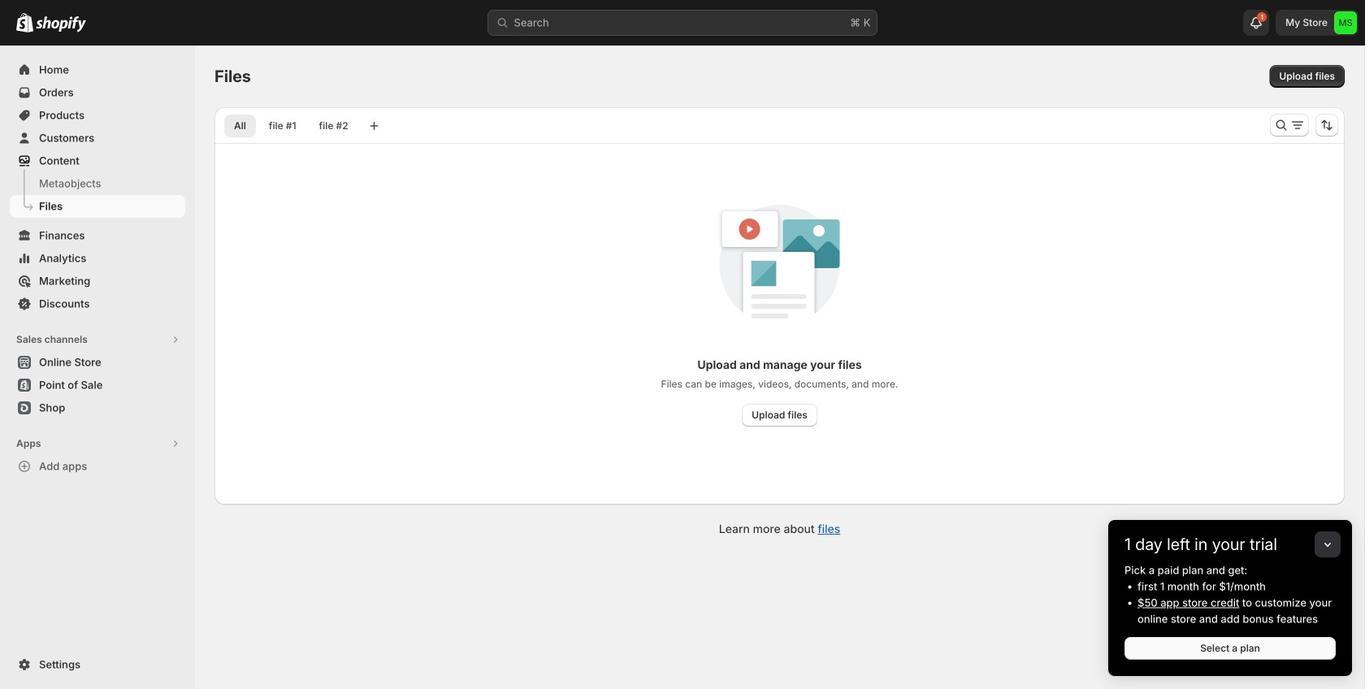 Task type: describe. For each thing, give the bounding box(es) containing it.
1 horizontal spatial shopify image
[[36, 16, 86, 32]]



Task type: locate. For each thing, give the bounding box(es) containing it.
shopify image
[[16, 13, 33, 32], [36, 16, 86, 32]]

tab list
[[221, 114, 361, 137]]

0 horizontal spatial shopify image
[[16, 13, 33, 32]]

my store image
[[1334, 11, 1357, 34]]



Task type: vqa. For each thing, say whether or not it's contained in the screenshot.
dialog
no



